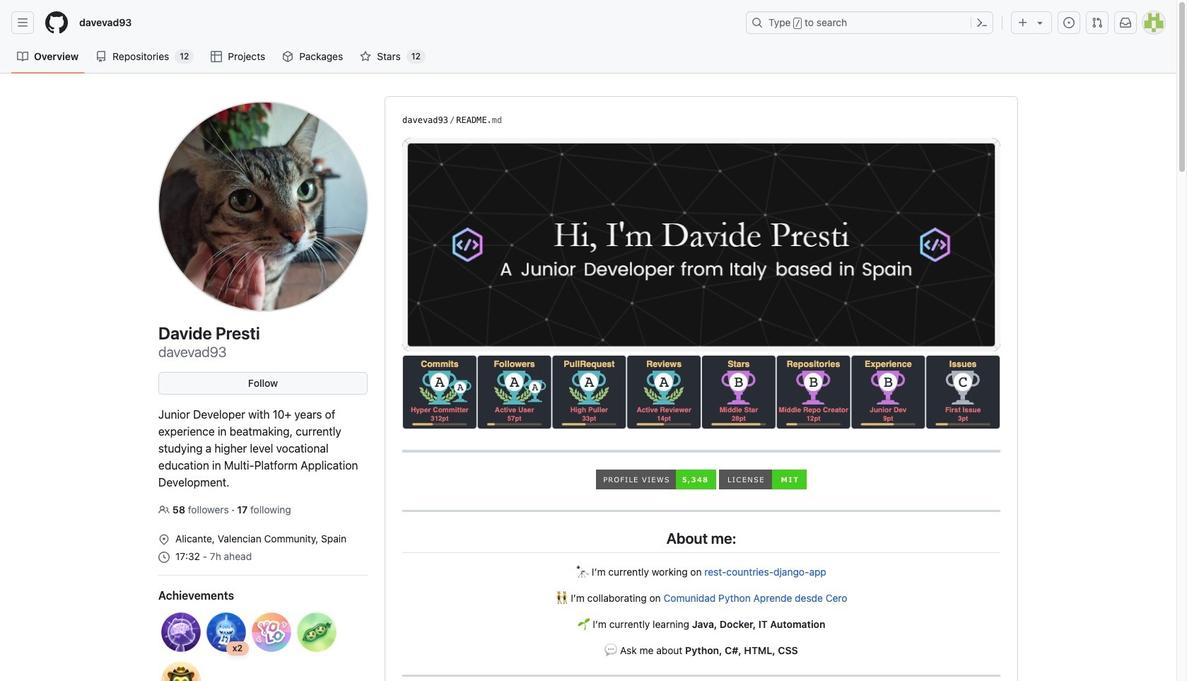 Task type: describe. For each thing, give the bounding box(es) containing it.
clock image
[[158, 552, 170, 563]]

home location: alicante, valencian community, spain element
[[158, 529, 368, 546]]

homepage image
[[45, 11, 68, 34]]

achievement: pair extraordinaire image
[[294, 610, 340, 655]]

star image
[[360, 51, 372, 62]]

achievement: pull shark image
[[204, 610, 249, 655]]

git pull request image
[[1092, 17, 1104, 28]]

people image
[[158, 504, 170, 516]]

inbox image
[[1121, 17, 1132, 28]]



Task type: vqa. For each thing, say whether or not it's contained in the screenshot.
Home location: Alicante, Valencian Community, Spain ELEMENT
yes



Task type: locate. For each thing, give the bounding box(es) containing it.
achievement: galaxy brain image
[[158, 610, 204, 655]]

achievement: yolo image
[[249, 610, 294, 655]]

book image
[[17, 51, 28, 62]]

achievement: quickdraw image
[[158, 659, 204, 681]]

Follow davevad93 submit
[[158, 372, 368, 395]]

banner
[[0, 0, 1177, 74]]

location image
[[158, 534, 170, 545]]

repo image
[[96, 51, 107, 62]]

permalink: about me: image
[[386, 532, 397, 544]]

issue opened image
[[1064, 17, 1075, 28]]

view davevad93's full-sized avatar image
[[158, 102, 368, 311]]

davevad93 image
[[403, 355, 1001, 430]]

triangle down image
[[1035, 17, 1046, 28]]

package image
[[282, 51, 294, 62]]

command palette image
[[977, 17, 988, 28]]

table image
[[211, 51, 222, 62]]



